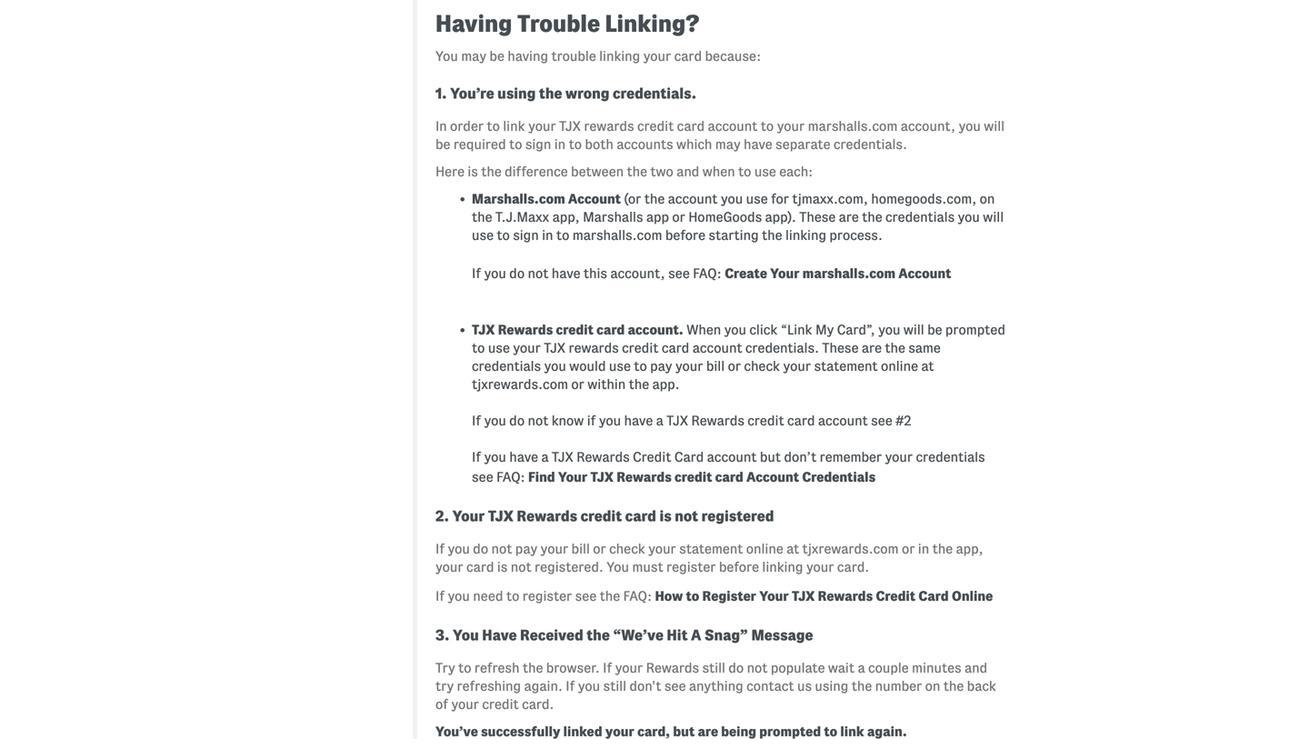 Task type: vqa. For each thing, say whether or not it's contained in the screenshot.
""we've"
yes



Task type: describe. For each thing, give the bounding box(es) containing it.
required
[[454, 137, 506, 152]]

having
[[508, 49, 549, 64]]

the left same at the right of page
[[885, 341, 906, 356]]

the up the app
[[645, 192, 665, 207]]

contact
[[747, 679, 795, 694]]

marshalls.com inside (or the account you use for tjmaxx.com, homegoods.com, on the t.j.maxx app, marshalls app or homegoods app). these are the credentials you will use to sign in to marshalls.com before starting the linking process.
[[573, 228, 663, 243]]

credit inside if you have a tjx rewards credit card account but don't remember your credentials see faq:
[[633, 450, 672, 465]]

have left this
[[552, 266, 581, 281]]

0 horizontal spatial still
[[604, 679, 627, 694]]

t.j.maxx
[[496, 210, 550, 225]]

see down the app
[[669, 266, 690, 281]]

hit
[[667, 628, 688, 644]]

wrong
[[566, 86, 610, 102]]

the left "we've
[[587, 628, 610, 644]]

if you do not pay your bill or check your statement online at tjxrewards.com or in the app, your card is not registered. you must register before linking your card.
[[436, 542, 984, 575]]

the left 'wrong'
[[539, 86, 562, 102]]

don't
[[630, 679, 662, 694]]

the up process.
[[862, 210, 883, 225]]

here is the difference between the two and when to use each:
[[436, 164, 813, 179]]

but
[[760, 450, 781, 465]]

statement inside when you click "link my card", you will be prompted to use your tjx rewards credit card account credentials. these are the same credentials you would use to pay your bill or check your statement online at tjxrewards.com or within the app.
[[814, 359, 878, 374]]

prompted
[[946, 323, 1006, 338]]

tjx inside if you have a tjx rewards credit card account but don't remember your credentials see faq:
[[552, 450, 574, 465]]

(or the account you use for tjmaxx.com, homegoods.com, on the t.j.maxx app, marshalls app or homegoods app). these are the credentials you will use to sign in to marshalls.com before starting the linking process.
[[472, 192, 1004, 243]]

not down find your tjx rewards credit card account credentials link in the bottom of the page
[[675, 509, 699, 525]]

0 vertical spatial be
[[490, 49, 505, 64]]

order
[[450, 119, 484, 134]]

separate
[[776, 137, 831, 152]]

credit up 'but'
[[748, 414, 785, 429]]

credit down if you do not know if you have a tjx rewards credit card account see #2 at the bottom of the page
[[675, 470, 713, 485]]

your up separate at the right of the page
[[777, 119, 805, 134]]

account inside when you click "link my card", you will be prompted to use your tjx rewards credit card account credentials. these are the same credentials you would use to pay your bill or check your statement online at tjxrewards.com or within the app.
[[693, 341, 743, 356]]

for
[[771, 192, 790, 207]]

having trouble linking?
[[436, 11, 700, 37]]

two
[[651, 164, 674, 179]]

to inside try to refresh the browser. if your rewards still do not populate wait a couple minutes and try refreshing again. if you still don't see anything contact us using the number on the back of your credit card.
[[458, 661, 472, 676]]

credit inside when you click "link my card", you will be prompted to use your tjx rewards credit card account credentials. these are the same credentials you would use to pay your bill or check your statement online at tjxrewards.com or within the app.
[[622, 341, 659, 356]]

"we've
[[613, 628, 664, 644]]

link
[[503, 119, 525, 134]]

credentials
[[802, 470, 876, 485]]

see inside try to refresh the browser. if your rewards still do not populate wait a couple minutes and try refreshing again. if you still don't see anything contact us using the number on the back of your credit card.
[[665, 679, 686, 694]]

how
[[655, 589, 683, 604]]

rewards inside when you click "link my card", you will be prompted to use your tjx rewards credit card account credentials. these are the same credentials you would use to pay your bill or check your statement online at tjxrewards.com or within the app.
[[569, 341, 619, 356]]

credentials. inside when you click "link my card", you will be prompted to use your tjx rewards credit card account credentials. these are the same credentials you would use to pay your bill or check your statement online at tjxrewards.com or within the app.
[[746, 341, 820, 356]]

use left each:
[[755, 164, 777, 179]]

have inside in order to link your tjx rewards credit card account to your marshalls.com account, you will be required to sign in to both accounts which may have separate credentials.
[[744, 137, 773, 152]]

account inside (or the account you use for tjmaxx.com, homegoods.com, on the t.j.maxx app, marshalls app or homegoods app). these are the credentials you will use to sign in to marshalls.com before starting the linking process.
[[668, 192, 718, 207]]

do for pay
[[473, 542, 489, 557]]

not left registered.
[[511, 560, 532, 575]]

not left the know
[[528, 414, 549, 429]]

credit up would
[[556, 323, 594, 338]]

if
[[587, 414, 596, 429]]

don't
[[784, 450, 817, 465]]

is inside if you do not pay your bill or check your statement online at tjxrewards.com or in the app, your card is not registered. you must register before linking your card.
[[497, 560, 508, 575]]

1 horizontal spatial credit
[[876, 589, 916, 604]]

see inside if you have a tjx rewards credit card account but don't remember your credentials see faq:
[[472, 470, 494, 485]]

the up again.
[[523, 661, 543, 676]]

you inside if you do not pay your bill or check your statement online at tjxrewards.com or in the app, your card is not registered. you must register before linking your card.
[[448, 542, 470, 557]]

find your tjx rewards credit card account credentials
[[528, 470, 876, 485]]

your up message
[[760, 589, 789, 604]]

browser.
[[546, 661, 600, 676]]

use up within
[[609, 359, 631, 374]]

2. your tjx rewards credit card is not registered
[[436, 509, 774, 525]]

0 vertical spatial a
[[656, 414, 664, 429]]

account inside if you have a tjx rewards credit card account but don't remember your credentials see faq:
[[707, 450, 757, 465]]

card. inside try to refresh the browser. if your rewards still do not populate wait a couple minutes and try refreshing again. if you still don't see anything contact us using the number on the back of your credit card.
[[522, 697, 554, 712]]

1 vertical spatial account
[[899, 266, 952, 281]]

credit up registered.
[[581, 509, 622, 525]]

linking inside (or the account you use for tjmaxx.com, homegoods.com, on the t.j.maxx app, marshalls app or homegoods app). these are the credentials you will use to sign in to marshalls.com before starting the linking process.
[[786, 228, 827, 243]]

of
[[436, 697, 448, 712]]

register
[[703, 589, 757, 604]]

you may be having trouble linking your card because:
[[436, 49, 762, 64]]

need
[[473, 589, 503, 604]]

see down registered.
[[575, 589, 597, 604]]

these inside when you click "link my card", you will be prompted to use your tjx rewards credit card account credentials. these are the same credentials you would use to pay your bill or check your statement online at tjxrewards.com or within the app.
[[823, 341, 859, 356]]

card up would
[[597, 323, 625, 338]]

card up must
[[625, 509, 657, 525]]

do for have
[[510, 266, 525, 281]]

app).
[[765, 210, 797, 225]]

not left this
[[528, 266, 549, 281]]

the down minutes
[[944, 679, 964, 694]]

try
[[436, 661, 455, 676]]

which
[[677, 137, 713, 152]]

again.
[[524, 679, 563, 694]]

2.
[[436, 509, 449, 525]]

3.
[[436, 628, 450, 644]]

tjmaxx.com,
[[793, 192, 869, 207]]

when
[[687, 323, 722, 338]]

will inside in order to link your tjx rewards credit card account to your marshalls.com account, you will be required to sign in to both accounts which may have separate credentials.
[[984, 119, 1005, 134]]

homegoods.com,
[[872, 192, 977, 207]]

0 horizontal spatial using
[[498, 86, 536, 102]]

3. you have received the "we've hit a snag" message
[[436, 628, 814, 644]]

if you have a tjx rewards credit card account but don't remember your credentials see faq:
[[472, 450, 986, 485]]

the up 3. you have received the "we've hit a snag" message
[[600, 589, 620, 604]]

marshalls.com
[[472, 192, 565, 207]]

you inside in order to link your tjx rewards credit card account to your marshalls.com account, you will be required to sign in to both accounts which may have separate credentials.
[[959, 119, 981, 134]]

same
[[909, 341, 941, 356]]

find your tjx rewards credit card account credentials link
[[528, 470, 876, 485]]

if for if you do not pay your bill or check your statement online at tjxrewards.com or in the app, your card is not registered. you must register before linking your card.
[[436, 542, 445, 557]]

online
[[952, 589, 993, 604]]

within
[[588, 377, 626, 392]]

account up the remember
[[819, 414, 868, 429]]

remember
[[820, 450, 882, 465]]

"link
[[781, 323, 813, 338]]

or inside (or the account you use for tjmaxx.com, homegoods.com, on the t.j.maxx app, marshalls app or homegoods app). these are the credentials you will use to sign in to marshalls.com before starting the linking process.
[[672, 210, 686, 225]]

not inside try to refresh the browser. if your rewards still do not populate wait a couple minutes and try refreshing again. if you still don't see anything contact us using the number on the back of your credit card.
[[747, 661, 768, 676]]

app.
[[653, 377, 680, 392]]

rewards inside if you have a tjx rewards credit card account but don't remember your credentials see faq:
[[577, 450, 630, 465]]

create
[[725, 266, 768, 281]]

create your marshalls.com account link
[[725, 266, 952, 281]]

the down app).
[[762, 228, 783, 243]]

refreshing
[[457, 679, 521, 694]]

in inside if you do not pay your bill or check your statement online at tjxrewards.com or in the app, your card is not registered. you must register before linking your card.
[[918, 542, 930, 557]]

tjx rewards credit card account.
[[472, 323, 684, 338]]

card inside in order to link your tjx rewards credit card account to your marshalls.com account, you will be required to sign in to both accounts which may have separate credentials.
[[677, 119, 705, 134]]

the left t.j.maxx
[[472, 210, 493, 225]]

your down "link
[[784, 359, 811, 374]]

your down the linking? at the top of page
[[644, 49, 671, 64]]

card inside when you click "link my card", you will be prompted to use your tjx rewards credit card account credentials. these are the same credentials you would use to pay your bill or check your statement online at tjxrewards.com or within the app.
[[662, 341, 690, 356]]

difference
[[505, 164, 568, 179]]

couple
[[869, 661, 909, 676]]

before inside if you do not pay your bill or check your statement online at tjxrewards.com or in the app, your card is not registered. you must register before linking your card.
[[719, 560, 759, 575]]

know
[[552, 414, 584, 429]]

registered.
[[535, 560, 604, 575]]

1 vertical spatial is
[[660, 509, 672, 525]]

us
[[798, 679, 812, 694]]

your up don't
[[615, 661, 643, 676]]

a inside if you have a tjx rewards credit card account but don't remember your credentials see faq:
[[542, 450, 549, 465]]

card up don't
[[788, 414, 815, 429]]

try to refresh the browser. if your rewards still do not populate wait a couple minutes and try refreshing again. if you still don't see anything contact us using the number on the back of your credit card.
[[436, 661, 997, 712]]

your up "how to register your tjx rewards credit card online" link
[[807, 560, 835, 575]]

check inside when you click "link my card", you will be prompted to use your tjx rewards credit card account credentials. these are the same credentials you would use to pay your bill or check your statement online at tjxrewards.com or within the app.
[[744, 359, 780, 374]]

#2
[[896, 414, 912, 429]]

snag"
[[705, 628, 749, 644]]

use left for
[[746, 192, 768, 207]]

bill inside if you do not pay your bill or check your statement online at tjxrewards.com or in the app, your card is not registered. you must register before linking your card.
[[572, 542, 590, 557]]

have down app.
[[624, 414, 653, 429]]

homegoods
[[689, 210, 762, 225]]

0 vertical spatial is
[[468, 164, 478, 179]]

your right 2.
[[453, 509, 485, 525]]

see left #2
[[871, 414, 893, 429]]

0 vertical spatial you
[[436, 49, 458, 64]]

will inside when you click "link my card", you will be prompted to use your tjx rewards credit card account credentials. these are the same credentials you would use to pay your bill or check your statement online at tjxrewards.com or within the app.
[[904, 323, 925, 338]]

card inside if you do not pay your bill or check your statement online at tjxrewards.com or in the app, your card is not registered. you must register before linking your card.
[[467, 560, 494, 575]]

marshalls.com account
[[472, 192, 621, 207]]

you inside if you do not pay your bill or check your statement online at tjxrewards.com or in the app, your card is not registered. you must register before linking your card.
[[607, 560, 629, 575]]

if for if you do not know if you have a tjx rewards credit card account see #2
[[472, 414, 481, 429]]

because:
[[705, 49, 762, 64]]

statement inside if you do not pay your bill or check your statement online at tjxrewards.com or in the app, your card is not registered. you must register before linking your card.
[[680, 542, 743, 557]]

message
[[752, 628, 814, 644]]

credentials. inside in order to link your tjx rewards credit card account to your marshalls.com account, you will be required to sign in to both accounts which may have separate credentials.
[[834, 137, 908, 152]]

find
[[528, 470, 555, 485]]

are inside (or the account you use for tjmaxx.com, homegoods.com, on the t.j.maxx app, marshalls app or homegoods app). these are the credentials you will use to sign in to marshalls.com before starting the linking process.
[[839, 210, 859, 225]]

1 horizontal spatial still
[[703, 661, 726, 676]]

account inside in order to link your tjx rewards credit card account to your marshalls.com account, you will be required to sign in to both accounts which may have separate credentials.
[[708, 119, 758, 134]]

your right find
[[558, 470, 588, 485]]

each:
[[780, 164, 813, 179]]

received
[[520, 628, 584, 644]]

online inside if you do not pay your bill or check your statement online at tjxrewards.com or in the app, your card is not registered. you must register before linking your card.
[[746, 542, 784, 557]]

check inside if you do not pay your bill or check your statement online at tjxrewards.com or in the app, your card is not registered. you must register before linking your card.
[[610, 542, 646, 557]]

you inside try to refresh the browser. if your rewards still do not populate wait a couple minutes and try refreshing again. if you still don't see anything contact us using the number on the back of your credit card.
[[578, 679, 600, 694]]

these inside (or the account you use for tjmaxx.com, homegoods.com, on the t.j.maxx app, marshalls app or homegoods app). these are the credentials you will use to sign in to marshalls.com before starting the linking process.
[[800, 210, 836, 225]]

how to register your tjx rewards credit card online link
[[655, 589, 993, 604]]

2 horizontal spatial faq:
[[693, 266, 722, 281]]

do for know
[[510, 414, 525, 429]]

your right the of
[[451, 697, 479, 712]]

1. you're using the wrong credentials.
[[436, 86, 697, 102]]

your right link
[[528, 119, 556, 134]]

linking?
[[605, 11, 700, 37]]



Task type: locate. For each thing, give the bounding box(es) containing it.
1 vertical spatial may
[[716, 137, 741, 152]]

0 vertical spatial these
[[800, 210, 836, 225]]

1 horizontal spatial on
[[980, 192, 995, 207]]

0 vertical spatial tjxrewards.com
[[472, 377, 568, 392]]

using inside try to refresh the browser. if your rewards still do not populate wait a couple minutes and try refreshing again. if you still don't see anything contact us using the number on the back of your credit card.
[[815, 679, 849, 694]]

account,
[[901, 119, 956, 134], [611, 266, 666, 281]]

not
[[528, 266, 549, 281], [528, 414, 549, 429], [675, 509, 699, 525], [492, 542, 512, 557], [511, 560, 532, 575], [747, 661, 768, 676]]

if for if you do not have this account, see faq: create your marshalls.com account
[[472, 266, 481, 281]]

you up 1.
[[436, 49, 458, 64]]

check down click
[[744, 359, 780, 374]]

1 vertical spatial be
[[436, 137, 451, 152]]

do inside if you do not pay your bill or check your statement online at tjxrewards.com or in the app, your card is not registered. you must register before linking your card.
[[473, 542, 489, 557]]

card
[[675, 49, 702, 64], [677, 119, 705, 134], [597, 323, 625, 338], [662, 341, 690, 356], [788, 414, 815, 429], [715, 470, 744, 485], [625, 509, 657, 525], [467, 560, 494, 575]]

1 horizontal spatial statement
[[814, 359, 878, 374]]

have inside if you have a tjx rewards credit card account but don't remember your credentials see faq:
[[510, 450, 538, 465]]

0 vertical spatial credentials.
[[613, 86, 697, 102]]

be inside in order to link your tjx rewards credit card account to your marshalls.com account, you will be required to sign in to both accounts which may have separate credentials.
[[436, 137, 451, 152]]

account, right this
[[611, 266, 666, 281]]

before
[[666, 228, 706, 243], [719, 560, 759, 575]]

1 horizontal spatial account
[[747, 470, 800, 485]]

here
[[436, 164, 465, 179]]

1 horizontal spatial in
[[555, 137, 566, 152]]

sign down t.j.maxx
[[513, 228, 539, 243]]

tjx inside in order to link your tjx rewards credit card account to your marshalls.com account, you will be required to sign in to both accounts which may have separate credentials.
[[559, 119, 581, 134]]

1 vertical spatial check
[[610, 542, 646, 557]]

2 horizontal spatial be
[[928, 323, 943, 338]]

card inside if you have a tjx rewards credit card account but don't remember your credentials see faq:
[[675, 450, 704, 465]]

0 horizontal spatial app,
[[553, 210, 580, 225]]

card. down again.
[[522, 697, 554, 712]]

do up anything
[[729, 661, 744, 676]]

1 horizontal spatial before
[[719, 560, 759, 575]]

pay up registered.
[[516, 542, 538, 557]]

between
[[571, 164, 624, 179]]

your up app.
[[676, 359, 704, 374]]

0 horizontal spatial are
[[839, 210, 859, 225]]

tjxrewards.com inside when you click "link my card", you will be prompted to use your tjx rewards credit card account credentials. these are the same credentials you would use to pay your bill or check your statement online at tjxrewards.com or within the app.
[[472, 377, 568, 392]]

wait
[[828, 661, 855, 676]]

if for if you have a tjx rewards credit card account but don't remember your credentials see faq:
[[472, 450, 481, 465]]

card. inside if you do not pay your bill or check your statement online at tjxrewards.com or in the app, your card is not registered. you must register before linking your card.
[[838, 560, 870, 575]]

using
[[498, 86, 536, 102], [815, 679, 849, 694]]

marshalls.com down process.
[[803, 266, 896, 281]]

1 vertical spatial will
[[984, 210, 1004, 225]]

1 vertical spatial statement
[[680, 542, 743, 557]]

pay inside when you click "link my card", you will be prompted to use your tjx rewards credit card account credentials. these are the same credentials you would use to pay your bill or check your statement online at tjxrewards.com or within the app.
[[650, 359, 673, 374]]

card down account.
[[662, 341, 690, 356]]

1 horizontal spatial at
[[922, 359, 935, 374]]

1 vertical spatial register
[[523, 589, 572, 604]]

0 vertical spatial online
[[881, 359, 919, 374]]

0 vertical spatial will
[[984, 119, 1005, 134]]

may down having
[[461, 49, 487, 64]]

this
[[584, 266, 608, 281]]

card up registered
[[715, 470, 744, 485]]

0 vertical spatial credentials
[[886, 210, 955, 225]]

pay inside if you do not pay your bill or check your statement online at tjxrewards.com or in the app, your card is not registered. you must register before linking your card.
[[516, 542, 538, 557]]

the
[[539, 86, 562, 102], [481, 164, 502, 179], [627, 164, 648, 179], [645, 192, 665, 207], [472, 210, 493, 225], [862, 210, 883, 225], [762, 228, 783, 243], [885, 341, 906, 356], [629, 377, 650, 392], [933, 542, 953, 557], [600, 589, 620, 604], [587, 628, 610, 644], [523, 661, 543, 676], [852, 679, 873, 694], [944, 679, 964, 694]]

app, inside (or the account you use for tjmaxx.com, homegoods.com, on the t.j.maxx app, marshalls app or homegoods app). these are the credentials you will use to sign in to marshalls.com before starting the linking process.
[[553, 210, 580, 225]]

1 horizontal spatial account,
[[901, 119, 956, 134]]

be down in on the top left
[[436, 137, 451, 152]]

card",
[[837, 323, 876, 338]]

rewards
[[498, 323, 553, 338], [692, 414, 745, 429], [577, 450, 630, 465], [617, 470, 672, 485], [517, 509, 578, 525], [818, 589, 873, 604], [646, 661, 700, 676]]

0 vertical spatial marshalls.com
[[808, 119, 898, 134]]

you inside if you have a tjx rewards credit card account but don't remember your credentials see faq:
[[484, 450, 507, 465]]

marshalls.com up separate at the right of the page
[[808, 119, 898, 134]]

account up find your tjx rewards credit card account credentials
[[707, 450, 757, 465]]

2 vertical spatial marshalls.com
[[803, 266, 896, 281]]

1 vertical spatial card.
[[522, 697, 554, 712]]

credentials inside when you click "link my card", you will be prompted to use your tjx rewards credit card account credentials. these are the same credentials you would use to pay your bill or check your statement online at tjxrewards.com or within the app.
[[472, 359, 541, 374]]

anything
[[689, 679, 744, 694]]

the up online
[[933, 542, 953, 557]]

be inside when you click "link my card", you will be prompted to use your tjx rewards credit card account credentials. these are the same credentials you would use to pay your bill or check your statement online at tjxrewards.com or within the app.
[[928, 323, 943, 338]]

account, inside in order to link your tjx rewards credit card account to your marshalls.com account, you will be required to sign in to both accounts which may have separate credentials.
[[901, 119, 956, 134]]

0 horizontal spatial card.
[[522, 697, 554, 712]]

0 vertical spatial register
[[667, 560, 716, 575]]

statement
[[814, 359, 878, 374], [680, 542, 743, 557]]

at
[[922, 359, 935, 374], [787, 542, 800, 557]]

app, inside if you do not pay your bill or check your statement online at tjxrewards.com or in the app, your card is not registered. you must register before linking your card.
[[956, 542, 984, 557]]

sign inside (or the account you use for tjmaxx.com, homegoods.com, on the t.j.maxx app, marshalls app or homegoods app). these are the credentials you will use to sign in to marshalls.com before starting the linking process.
[[513, 228, 539, 243]]

my
[[816, 323, 834, 338]]

1 vertical spatial bill
[[572, 542, 590, 557]]

on inside (or the account you use for tjmaxx.com, homegoods.com, on the t.j.maxx app, marshalls app or homegoods app). these are the credentials you will use to sign in to marshalls.com before starting the linking process.
[[980, 192, 995, 207]]

use down the tjx rewards credit card account.
[[488, 341, 510, 356]]

0 vertical spatial may
[[461, 49, 487, 64]]

these
[[800, 210, 836, 225], [823, 341, 859, 356]]

be left 'having'
[[490, 49, 505, 64]]

register inside if you do not pay your bill or check your statement online at tjxrewards.com or in the app, your card is not registered. you must register before linking your card.
[[667, 560, 716, 575]]

1 vertical spatial in
[[542, 228, 554, 243]]

the inside if you do not pay your bill or check your statement online at tjxrewards.com or in the app, your card is not registered. you must register before linking your card.
[[933, 542, 953, 557]]

2 horizontal spatial credentials.
[[834, 137, 908, 152]]

back
[[967, 679, 997, 694]]

1 vertical spatial sign
[[513, 228, 539, 243]]

rewards inside in order to link your tjx rewards credit card account to your marshalls.com account, you will be required to sign in to both accounts which may have separate credentials.
[[584, 119, 634, 134]]

tjxrewards.com inside if you do not pay your bill or check your statement online at tjxrewards.com or in the app, your card is not registered. you must register before linking your card.
[[803, 542, 899, 557]]

1.
[[436, 86, 447, 102]]

card left online
[[919, 589, 949, 604]]

rewards up would
[[569, 341, 619, 356]]

populate
[[771, 661, 825, 676]]

app, down marshalls.com account
[[553, 210, 580, 225]]

account down when
[[693, 341, 743, 356]]

1 horizontal spatial check
[[744, 359, 780, 374]]

1 horizontal spatial be
[[490, 49, 505, 64]]

when
[[703, 164, 735, 179]]

credentials. right separate at the right of the page
[[834, 137, 908, 152]]

both
[[585, 137, 614, 152]]

card up find your tjx rewards credit card account credentials
[[675, 450, 704, 465]]

register up how
[[667, 560, 716, 575]]

on down minutes
[[926, 679, 941, 694]]

marshalls.com inside in order to link your tjx rewards credit card account to your marshalls.com account, you will be required to sign in to both accounts which may have separate credentials.
[[808, 119, 898, 134]]

have up find
[[510, 450, 538, 465]]

your down 2.
[[436, 560, 464, 575]]

bill up registered.
[[572, 542, 590, 557]]

do up the need
[[473, 542, 489, 557]]

0 vertical spatial card
[[675, 450, 704, 465]]

0 vertical spatial in
[[555, 137, 566, 152]]

credentials inside if you have a tjx rewards credit card account but don't remember your credentials see faq:
[[916, 450, 986, 465]]

must
[[633, 560, 664, 575]]

1 vertical spatial marshalls.com
[[573, 228, 663, 243]]

bill down when
[[707, 359, 725, 374]]

see right don't
[[665, 679, 686, 694]]

0 vertical spatial at
[[922, 359, 935, 374]]

1 horizontal spatial a
[[656, 414, 664, 429]]

credit up accounts at the top
[[638, 119, 674, 134]]

at down same at the right of page
[[922, 359, 935, 374]]

card up the need
[[467, 560, 494, 575]]

faq: left create
[[693, 266, 722, 281]]

1 horizontal spatial faq:
[[624, 589, 652, 604]]

0 horizontal spatial account
[[568, 192, 621, 207]]

1 vertical spatial rewards
[[569, 341, 619, 356]]

tjxrewards.com up the know
[[472, 377, 568, 392]]

linking inside if you do not pay your bill or check your statement online at tjxrewards.com or in the app, your card is not registered. you must register before linking your card.
[[763, 560, 804, 575]]

in
[[555, 137, 566, 152], [542, 228, 554, 243], [918, 542, 930, 557]]

0 horizontal spatial may
[[461, 49, 487, 64]]

0 horizontal spatial is
[[468, 164, 478, 179]]

may inside in order to link your tjx rewards credit card account to your marshalls.com account, you will be required to sign in to both accounts which may have separate credentials.
[[716, 137, 741, 152]]

0 horizontal spatial bill
[[572, 542, 590, 557]]

click
[[750, 323, 778, 338]]

1 vertical spatial these
[[823, 341, 859, 356]]

if
[[472, 266, 481, 281], [472, 414, 481, 429], [472, 450, 481, 465], [436, 542, 445, 557], [436, 589, 445, 604], [603, 661, 612, 676], [566, 679, 575, 694]]

1 vertical spatial card
[[919, 589, 949, 604]]

2 vertical spatial in
[[918, 542, 930, 557]]

your inside if you have a tjx rewards credit card account but don't remember your credentials see faq:
[[885, 450, 913, 465]]

credit down refreshing
[[482, 697, 519, 712]]

your up must
[[649, 542, 677, 557]]

1 horizontal spatial app,
[[956, 542, 984, 557]]

before down the app
[[666, 228, 706, 243]]

on inside try to refresh the browser. if your rewards still do not populate wait a couple minutes and try refreshing again. if you still don't see anything contact us using the number on the back of your credit card.
[[926, 679, 941, 694]]

0 horizontal spatial pay
[[516, 542, 538, 557]]

0 vertical spatial app,
[[553, 210, 580, 225]]

the left app.
[[629, 377, 650, 392]]

are up process.
[[839, 210, 859, 225]]

not up the need
[[492, 542, 512, 557]]

account up same at the right of page
[[899, 266, 952, 281]]

1 vertical spatial credentials
[[472, 359, 541, 374]]

a
[[691, 628, 702, 644]]

1 vertical spatial still
[[604, 679, 627, 694]]

are
[[839, 210, 859, 225], [862, 341, 882, 356]]

credit inside in order to link your tjx rewards credit card account to your marshalls.com account, you will be required to sign in to both accounts which may have separate credentials.
[[638, 119, 674, 134]]

using down wait
[[815, 679, 849, 694]]

0 vertical spatial before
[[666, 228, 706, 243]]

0 vertical spatial credit
[[633, 450, 672, 465]]

0 vertical spatial pay
[[650, 359, 673, 374]]

the down wait
[[852, 679, 873, 694]]

if you do not know if you have a tjx rewards credit card account see #2
[[472, 414, 912, 429]]

0 horizontal spatial card
[[675, 450, 704, 465]]

2 vertical spatial a
[[858, 661, 866, 676]]

0 horizontal spatial statement
[[680, 542, 743, 557]]

rewards inside try to refresh the browser. if your rewards still do not populate wait a couple minutes and try refreshing again. if you still don't see anything contact us using the number on the back of your credit card.
[[646, 661, 700, 676]]

the left two
[[627, 164, 648, 179]]

tjxrewards.com
[[472, 377, 568, 392], [803, 542, 899, 557]]

at inside if you do not pay your bill or check your statement online at tjxrewards.com or in the app, your card is not registered. you must register before linking your card.
[[787, 542, 800, 557]]

sign up difference
[[526, 137, 552, 152]]

0 horizontal spatial faq:
[[497, 470, 525, 485]]

2 horizontal spatial account
[[899, 266, 952, 281]]

0 vertical spatial rewards
[[584, 119, 634, 134]]

trouble
[[552, 49, 596, 64]]

0 horizontal spatial tjxrewards.com
[[472, 377, 568, 392]]

0 horizontal spatial before
[[666, 228, 706, 243]]

online down same at the right of page
[[881, 359, 919, 374]]

credit down account.
[[622, 341, 659, 356]]

credit up find your tjx rewards credit card account credentials
[[633, 450, 672, 465]]

at up "how to register your tjx rewards credit card online" link
[[787, 542, 800, 557]]

and inside try to refresh the browser. if your rewards still do not populate wait a couple minutes and try refreshing again. if you still don't see anything contact us using the number on the back of your credit card.
[[965, 661, 988, 676]]

rewards up both
[[584, 119, 634, 134]]

accounts
[[617, 137, 674, 152]]

refresh
[[475, 661, 520, 676]]

online inside when you click "link my card", you will be prompted to use your tjx rewards credit card account credentials. these are the same credentials you would use to pay your bill or check your statement online at tjxrewards.com or within the app.
[[881, 359, 919, 374]]

faq: left find
[[497, 470, 525, 485]]

account up the homegoods
[[668, 192, 718, 207]]

a up find
[[542, 450, 549, 465]]

have
[[744, 137, 773, 152], [552, 266, 581, 281], [624, 414, 653, 429], [510, 450, 538, 465]]

register down registered.
[[523, 589, 572, 604]]

app, up online
[[956, 542, 984, 557]]

linking down app).
[[786, 228, 827, 243]]

0 horizontal spatial credit
[[633, 450, 672, 465]]

faq: down must
[[624, 589, 652, 604]]

in
[[436, 119, 447, 134]]

you left must
[[607, 560, 629, 575]]

in inside in order to link your tjx rewards credit card account to your marshalls.com account, you will be required to sign in to both accounts which may have separate credentials.
[[555, 137, 566, 152]]

linking down the linking? at the top of page
[[600, 49, 641, 64]]

a inside try to refresh the browser. if your rewards still do not populate wait a couple minutes and try refreshing again. if you still don't see anything contact us using the number on the back of your credit card.
[[858, 661, 866, 676]]

may
[[461, 49, 487, 64], [716, 137, 741, 152]]

2 horizontal spatial in
[[918, 542, 930, 557]]

account up which
[[708, 119, 758, 134]]

statement down card",
[[814, 359, 878, 374]]

online down registered
[[746, 542, 784, 557]]

1 horizontal spatial may
[[716, 137, 741, 152]]

account down 'but'
[[747, 470, 800, 485]]

or
[[672, 210, 686, 225], [728, 359, 741, 374], [572, 377, 585, 392], [593, 542, 606, 557], [902, 542, 915, 557]]

0 vertical spatial using
[[498, 86, 536, 102]]

1 horizontal spatial and
[[965, 661, 988, 676]]

will inside (or the account you use for tjmaxx.com, homegoods.com, on the t.j.maxx app, marshalls app or homegoods app). these are the credentials you will use to sign in to marshalls.com before starting the linking process.
[[984, 210, 1004, 225]]

0 horizontal spatial credentials.
[[613, 86, 697, 102]]

bill inside when you click "link my card", you will be prompted to use your tjx rewards credit card account credentials. these are the same credentials you would use to pay your bill or check your statement online at tjxrewards.com or within the app.
[[707, 359, 725, 374]]

0 horizontal spatial check
[[610, 542, 646, 557]]

2 vertical spatial credentials
[[916, 450, 986, 465]]

faq:
[[693, 266, 722, 281], [497, 470, 525, 485], [624, 589, 652, 604]]

1 horizontal spatial is
[[497, 560, 508, 575]]

your up registered.
[[541, 542, 569, 557]]

to
[[487, 119, 500, 134], [761, 119, 774, 134], [509, 137, 523, 152], [569, 137, 582, 152], [739, 164, 752, 179], [497, 228, 510, 243], [557, 228, 570, 243], [472, 341, 485, 356], [634, 359, 647, 374], [507, 589, 520, 604], [686, 589, 700, 604], [458, 661, 472, 676]]

before inside (or the account you use for tjmaxx.com, homegoods.com, on the t.j.maxx app, marshalls app or homegoods app). these are the credentials you will use to sign in to marshalls.com before starting the linking process.
[[666, 228, 706, 243]]

linking
[[600, 49, 641, 64], [786, 228, 827, 243], [763, 560, 804, 575]]

2 vertical spatial you
[[453, 628, 479, 644]]

have left separate at the right of the page
[[744, 137, 773, 152]]

1 horizontal spatial register
[[667, 560, 716, 575]]

your down the tjx rewards credit card account.
[[513, 341, 541, 356]]

at inside when you click "link my card", you will be prompted to use your tjx rewards credit card account credentials. these are the same credentials you would use to pay your bill or check your statement online at tjxrewards.com or within the app.
[[922, 359, 935, 374]]

credentials
[[886, 210, 955, 225], [472, 359, 541, 374], [916, 450, 986, 465]]

do inside try to refresh the browser. if your rewards still do not populate wait a couple minutes and try refreshing again. if you still don't see anything contact us using the number on the back of your credit card.
[[729, 661, 744, 676]]

you
[[436, 49, 458, 64], [607, 560, 629, 575], [453, 628, 479, 644]]

see left find
[[472, 470, 494, 485]]

you're
[[450, 86, 494, 102]]

use down marshalls.com
[[472, 228, 494, 243]]

0 vertical spatial account,
[[901, 119, 956, 134]]

and right two
[[677, 164, 700, 179]]

your right create
[[771, 266, 800, 281]]

do left the know
[[510, 414, 525, 429]]

the down required
[[481, 164, 502, 179]]

0 vertical spatial and
[[677, 164, 700, 179]]

2 vertical spatial be
[[928, 323, 943, 338]]

0 vertical spatial are
[[839, 210, 859, 225]]

credit up couple
[[876, 589, 916, 604]]

trouble
[[518, 11, 600, 37]]

2 vertical spatial linking
[[763, 560, 804, 575]]

if for if you need to register see the faq: how to register your tjx rewards credit card online
[[436, 589, 445, 604]]

when you click "link my card", you will be prompted to use your tjx rewards credit card account credentials. these are the same credentials you would use to pay your bill or check your statement online at tjxrewards.com or within the app.
[[472, 323, 1006, 392]]

1 vertical spatial using
[[815, 679, 849, 694]]

0 horizontal spatial and
[[677, 164, 700, 179]]

0 vertical spatial linking
[[600, 49, 641, 64]]

credit
[[638, 119, 674, 134], [556, 323, 594, 338], [622, 341, 659, 356], [748, 414, 785, 429], [675, 470, 713, 485], [581, 509, 622, 525], [482, 697, 519, 712]]

having
[[436, 11, 513, 37]]

tjxrewards.com up "how to register your tjx rewards credit card online" link
[[803, 542, 899, 557]]

process.
[[830, 228, 883, 243]]

have
[[482, 628, 517, 644]]

account.
[[628, 323, 684, 338]]

credentials inside (or the account you use for tjmaxx.com, homegoods.com, on the t.j.maxx app, marshalls app or homegoods app). these are the credentials you will use to sign in to marshalls.com before starting the linking process.
[[886, 210, 955, 225]]

you
[[959, 119, 981, 134], [721, 192, 743, 207], [958, 210, 980, 225], [484, 266, 507, 281], [725, 323, 747, 338], [879, 323, 901, 338], [544, 359, 567, 374], [484, 414, 507, 429], [599, 414, 621, 429], [484, 450, 507, 465], [448, 542, 470, 557], [448, 589, 470, 604], [578, 679, 600, 694]]

0 horizontal spatial register
[[523, 589, 572, 604]]

card left because:
[[675, 49, 702, 64]]

if you need to register see the faq: how to register your tjx rewards credit card online
[[436, 589, 993, 604]]

1 vertical spatial account,
[[611, 266, 666, 281]]

rewards
[[584, 119, 634, 134], [569, 341, 619, 356]]

tjx inside when you click "link my card", you will be prompted to use your tjx rewards credit card account credentials. these are the same credentials you would use to pay your bill or check your statement online at tjxrewards.com or within the app.
[[544, 341, 566, 356]]

sign inside in order to link your tjx rewards credit card account to your marshalls.com account, you will be required to sign in to both accounts which may have separate credentials.
[[526, 137, 552, 152]]

faq: inside if you have a tjx rewards credit card account but don't remember your credentials see faq:
[[497, 470, 525, 485]]

are inside when you click "link my card", you will be prompted to use your tjx rewards credit card account credentials. these are the same credentials you would use to pay your bill or check your statement online at tjxrewards.com or within the app.
[[862, 341, 882, 356]]

your
[[644, 49, 671, 64], [528, 119, 556, 134], [777, 119, 805, 134], [513, 341, 541, 356], [676, 359, 704, 374], [784, 359, 811, 374], [885, 450, 913, 465], [541, 542, 569, 557], [649, 542, 677, 557], [436, 560, 464, 575], [807, 560, 835, 575], [615, 661, 643, 676], [451, 697, 479, 712]]

number
[[876, 679, 923, 694]]

1 horizontal spatial card
[[919, 589, 949, 604]]

tjx
[[559, 119, 581, 134], [472, 323, 495, 338], [544, 341, 566, 356], [667, 414, 689, 429], [552, 450, 574, 465], [591, 470, 614, 485], [488, 509, 514, 525], [792, 589, 815, 604]]

card.
[[838, 560, 870, 575], [522, 697, 554, 712]]

0 vertical spatial on
[[980, 192, 995, 207]]

(or
[[624, 192, 642, 207]]

if you do not have this account, see faq: create your marshalls.com account
[[472, 266, 952, 281]]

1 vertical spatial you
[[607, 560, 629, 575]]

if inside if you have a tjx rewards credit card account but don't remember your credentials see faq:
[[472, 450, 481, 465]]

if inside if you do not pay your bill or check your statement online at tjxrewards.com or in the app, your card is not registered. you must register before linking your card.
[[436, 542, 445, 557]]

in order to link your tjx rewards credit card account to your marshalls.com account, you will be required to sign in to both accounts which may have separate credentials.
[[436, 119, 1005, 152]]

a
[[656, 414, 664, 429], [542, 450, 549, 465], [858, 661, 866, 676]]

try
[[436, 679, 454, 694]]

app
[[647, 210, 669, 225]]

credentials. down "link
[[746, 341, 820, 356]]

would
[[570, 359, 606, 374]]

minutes
[[912, 661, 962, 676]]

in inside (or the account you use for tjmaxx.com, homegoods.com, on the t.j.maxx app, marshalls app or homegoods app). these are the credentials you will use to sign in to marshalls.com before starting the linking process.
[[542, 228, 554, 243]]

may up when
[[716, 137, 741, 152]]

still up anything
[[703, 661, 726, 676]]

0 vertical spatial card.
[[838, 560, 870, 575]]

1 horizontal spatial are
[[862, 341, 882, 356]]

credit inside try to refresh the browser. if your rewards still do not populate wait a couple minutes and try refreshing again. if you still don't see anything contact us using the number on the back of your credit card.
[[482, 697, 519, 712]]

0 horizontal spatial online
[[746, 542, 784, 557]]

1 vertical spatial and
[[965, 661, 988, 676]]

0 vertical spatial account
[[568, 192, 621, 207]]

marshalls
[[583, 210, 643, 225]]

still
[[703, 661, 726, 676], [604, 679, 627, 694]]

0 horizontal spatial a
[[542, 450, 549, 465]]

statement down registered
[[680, 542, 743, 557]]

registered
[[702, 509, 774, 525]]

0 horizontal spatial account,
[[611, 266, 666, 281]]



